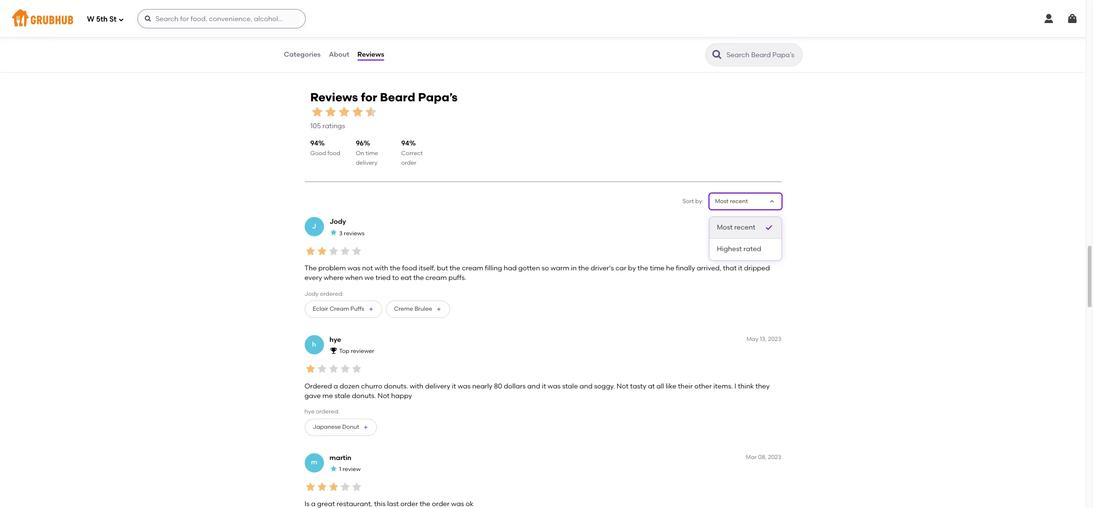 Task type: describe. For each thing, give the bounding box(es) containing it.
beard
[[380, 90, 416, 104]]

creme brulee
[[394, 306, 432, 313]]

94 good food
[[310, 140, 340, 157]]

ordered: for where
[[320, 291, 344, 298]]

every
[[305, 274, 322, 282]]

by:
[[696, 198, 704, 205]]

dripped
[[745, 265, 770, 273]]

itself,
[[419, 265, 436, 273]]

japanese donut button
[[305, 419, 377, 437]]

they
[[756, 383, 770, 391]]

when
[[346, 274, 363, 282]]

food inside 94 good food
[[328, 150, 340, 157]]

3
[[339, 230, 343, 237]]

hye for hye ordered:
[[305, 409, 315, 416]]

0 horizontal spatial cream
[[426, 274, 447, 282]]

most inside sort by: field
[[715, 198, 729, 205]]

96 on time delivery
[[356, 140, 378, 167]]

correct
[[402, 150, 423, 157]]

car
[[616, 265, 627, 273]]

check icon image
[[765, 223, 774, 233]]

was inside the problem was not with the food itself, but the cream filling had gotten so warm in the driver's car by the time he finally arrived, that it dripped every where when we tried to eat the cream puffs.
[[348, 265, 361, 273]]

to
[[393, 274, 399, 282]]

highest rated
[[717, 245, 762, 254]]

but
[[437, 265, 448, 273]]

japanese donut
[[313, 424, 359, 431]]

nearly
[[473, 383, 493, 391]]

the right the in
[[579, 265, 589, 273]]

search icon image
[[712, 49, 723, 61]]

he
[[667, 265, 675, 273]]

other
[[695, 383, 712, 391]]

1 review
[[339, 467, 361, 473]]

for
[[361, 90, 377, 104]]

it inside the problem was not with the food itself, but the cream filling had gotten so warm in the driver's car by the time he finally arrived, that it dripped every where when we tried to eat the cream puffs.
[[739, 265, 743, 273]]

churro
[[361, 383, 383, 391]]

most inside option
[[717, 224, 733, 232]]

1
[[339, 467, 341, 473]]

15–25 0.95
[[297, 8, 313, 23]]

2 and from the left
[[580, 383, 593, 391]]

on
[[356, 150, 364, 157]]

reviews for reviews for beard papa's
[[310, 90, 358, 104]]

main navigation navigation
[[0, 0, 1087, 38]]

trophy icon image
[[330, 347, 337, 355]]

problem
[[319, 265, 346, 273]]

we
[[365, 274, 374, 282]]

with inside the problem was not with the food itself, but the cream filling had gotten so warm in the driver's car by the time he finally arrived, that it dripped every where when we tried to eat the cream puffs.
[[375, 265, 388, 273]]

so
[[542, 265, 549, 273]]

3 reviews
[[339, 230, 365, 237]]

about button
[[329, 38, 350, 72]]

most recent option
[[710, 217, 782, 239]]

with inside ordered a dozen churro donuts. with delivery it was nearly 80 dollars and it was stale and soggy. not tasty at all like their other items. i think they gave me stale donuts. not happy
[[410, 383, 424, 391]]

plus icon image for japanese donut
[[363, 425, 369, 431]]

at
[[648, 383, 655, 391]]

1 horizontal spatial cream
[[462, 265, 484, 273]]

where
[[324, 274, 344, 282]]

2023 for the problem was not with the food itself, but the cream filling had gotten so warm in the driver's car by the time he finally arrived, that it dripped every where when we tried to eat the cream puffs.
[[769, 218, 782, 225]]

eat
[[401, 274, 412, 282]]

rated
[[744, 245, 762, 254]]

in
[[571, 265, 577, 273]]

donut
[[342, 424, 359, 431]]

cream
[[330, 306, 349, 313]]

reviews for beard papa's
[[310, 90, 458, 104]]

0 vertical spatial most recent
[[715, 198, 749, 205]]

15–25
[[297, 8, 313, 15]]

j
[[312, 223, 316, 231]]

puffs.
[[449, 274, 467, 282]]

driver's
[[591, 265, 614, 273]]

food inside the problem was not with the food itself, but the cream filling had gotten so warm in the driver's car by the time he finally arrived, that it dripped every where when we tried to eat the cream puffs.
[[402, 265, 417, 273]]

h
[[312, 341, 316, 349]]

order
[[402, 160, 417, 167]]

Search Beard Papa's search field
[[726, 51, 800, 60]]

that
[[723, 265, 737, 273]]

had
[[504, 265, 517, 273]]

warm
[[551, 265, 570, 273]]

0 horizontal spatial not
[[378, 392, 390, 401]]

highest
[[717, 245, 742, 254]]

the up to
[[390, 265, 401, 273]]

105
[[310, 122, 321, 130]]

tried
[[376, 274, 391, 282]]

soggy.
[[595, 383, 615, 391]]

reviews
[[344, 230, 365, 237]]

0 horizontal spatial it
[[452, 383, 456, 391]]

time inside 96 on time delivery
[[366, 150, 378, 157]]

eclair cream puffs button
[[305, 301, 382, 318]]

2 horizontal spatial was
[[548, 383, 561, 391]]

the right by
[[638, 265, 649, 273]]

gave
[[305, 392, 321, 401]]

me
[[323, 392, 333, 401]]

08,
[[759, 454, 767, 461]]

94 for 94 correct order
[[402, 140, 410, 148]]

the right the eat
[[413, 274, 424, 282]]

creme
[[394, 306, 413, 313]]

0 vertical spatial donuts.
[[384, 383, 408, 391]]



Task type: locate. For each thing, give the bounding box(es) containing it.
5th
[[96, 15, 108, 23]]

jody ordered:
[[305, 291, 344, 298]]

with up tried
[[375, 265, 388, 273]]

1 horizontal spatial donuts.
[[384, 383, 408, 391]]

most
[[715, 198, 729, 205], [717, 224, 733, 232]]

94 correct order
[[402, 140, 423, 167]]

1 94 from the left
[[310, 140, 318, 148]]

94 inside 94 good food
[[310, 140, 318, 148]]

most recent inside option
[[717, 224, 756, 232]]

hye for hye
[[330, 336, 341, 344]]

recent inside sort by: field
[[730, 198, 749, 205]]

w
[[87, 15, 94, 23]]

reviews right the about
[[358, 50, 384, 59]]

top
[[339, 348, 350, 355]]

and
[[528, 383, 541, 391], [580, 383, 593, 391]]

gotten
[[519, 265, 540, 273]]

0 vertical spatial recent
[[730, 198, 749, 205]]

1 horizontal spatial with
[[410, 383, 424, 391]]

review
[[343, 467, 361, 473]]

food right "good"
[[328, 150, 340, 157]]

1 vertical spatial 2023
[[769, 336, 782, 343]]

puffs
[[351, 306, 364, 313]]

1 vertical spatial delivery
[[425, 383, 451, 391]]

ordered: up the japanese
[[316, 409, 340, 416]]

0 vertical spatial food
[[328, 150, 340, 157]]

think
[[738, 383, 754, 391]]

may 13, 2023
[[747, 336, 782, 343]]

0 horizontal spatial with
[[375, 265, 388, 273]]

2 vertical spatial 2023
[[769, 454, 782, 461]]

papa's
[[418, 90, 458, 104]]

2023
[[769, 218, 782, 225], [769, 336, 782, 343], [769, 454, 782, 461]]

94
[[310, 140, 318, 148], [402, 140, 410, 148]]

it
[[739, 265, 743, 273], [452, 383, 456, 391], [542, 383, 546, 391]]

was up when
[[348, 265, 361, 273]]

0 vertical spatial 2023
[[769, 218, 782, 225]]

0.95
[[297, 17, 309, 23]]

recent
[[730, 198, 749, 205], [735, 224, 756, 232]]

0 vertical spatial not
[[617, 383, 629, 391]]

star icon image
[[310, 105, 324, 119], [324, 105, 337, 119], [337, 105, 351, 119], [351, 105, 364, 119], [364, 105, 378, 119], [364, 105, 378, 119], [330, 229, 337, 237], [305, 246, 316, 257], [316, 246, 328, 257], [328, 246, 339, 257], [339, 246, 351, 257], [351, 246, 362, 257], [305, 364, 316, 375], [316, 364, 328, 375], [328, 364, 339, 375], [339, 364, 351, 375], [351, 364, 362, 375], [330, 466, 337, 473], [305, 482, 316, 494], [316, 482, 328, 494], [328, 482, 339, 494], [339, 482, 351, 494], [351, 482, 362, 494]]

hye up trophy icon
[[330, 336, 341, 344]]

2 horizontal spatial it
[[739, 265, 743, 273]]

1 horizontal spatial jody
[[330, 218, 346, 226]]

0 vertical spatial reviews
[[358, 50, 384, 59]]

1 vertical spatial not
[[378, 392, 390, 401]]

time inside the problem was not with the food itself, but the cream filling had gotten so warm in the driver's car by the time he finally arrived, that it dripped every where when we tried to eat the cream puffs.
[[650, 265, 665, 273]]

plus icon image right the brulee
[[436, 307, 442, 313]]

plus icon image for eclair cream puffs
[[368, 307, 374, 313]]

jody for jody
[[330, 218, 346, 226]]

the up puffs.
[[450, 265, 461, 273]]

1 horizontal spatial 94
[[402, 140, 410, 148]]

arrived,
[[697, 265, 722, 273]]

may
[[747, 336, 759, 343]]

1 vertical spatial ordered:
[[316, 409, 340, 416]]

top reviewer
[[339, 348, 375, 355]]

brulee
[[415, 306, 432, 313]]

jody up 3
[[330, 218, 346, 226]]

ordered a dozen churro donuts. with delivery it was nearly 80 dollars and it was stale and soggy. not tasty at all like their other items. i think they gave me stale donuts. not happy
[[305, 383, 770, 401]]

creme brulee button
[[386, 301, 450, 318]]

a
[[334, 383, 338, 391]]

1 horizontal spatial delivery
[[425, 383, 451, 391]]

plus icon image for creme brulee
[[436, 307, 442, 313]]

most right by:
[[715, 198, 729, 205]]

i
[[735, 383, 737, 391]]

1 vertical spatial hye
[[305, 409, 315, 416]]

0 vertical spatial jody
[[330, 218, 346, 226]]

0 vertical spatial ordered:
[[320, 291, 344, 298]]

delivery inside ordered a dozen churro donuts. with delivery it was nearly 80 dollars and it was stale and soggy. not tasty at all like their other items. i think they gave me stale donuts. not happy
[[425, 383, 451, 391]]

reviews up ratings
[[310, 90, 358, 104]]

stale left soggy.
[[563, 383, 578, 391]]

1 horizontal spatial time
[[650, 265, 665, 273]]

dollars
[[504, 383, 526, 391]]

96
[[356, 140, 364, 148]]

1 vertical spatial reviews
[[310, 90, 358, 104]]

not left tasty
[[617, 383, 629, 391]]

1 horizontal spatial was
[[458, 383, 471, 391]]

1 vertical spatial with
[[410, 383, 424, 391]]

13,
[[760, 336, 767, 343]]

filling
[[485, 265, 502, 273]]

donuts. down churro
[[352, 392, 376, 401]]

2023 right 13,
[[769, 336, 782, 343]]

it right that
[[739, 265, 743, 273]]

was right dollars
[[548, 383, 561, 391]]

plus icon image right donut
[[363, 425, 369, 431]]

94 for 94 good food
[[310, 140, 318, 148]]

1 horizontal spatial stale
[[563, 383, 578, 391]]

reviews
[[358, 50, 384, 59], [310, 90, 358, 104]]

eclair cream puffs
[[313, 306, 364, 313]]

0 vertical spatial stale
[[563, 383, 578, 391]]

1 and from the left
[[528, 383, 541, 391]]

time
[[366, 150, 378, 157], [650, 265, 665, 273]]

tasty
[[631, 383, 647, 391]]

2 94 from the left
[[402, 140, 410, 148]]

0 vertical spatial hye
[[330, 336, 341, 344]]

plus icon image right puffs
[[368, 307, 374, 313]]

jody for jody ordered:
[[305, 291, 319, 298]]

jul 21, 2023
[[751, 218, 782, 225]]

and right dollars
[[528, 383, 541, 391]]

cream down but
[[426, 274, 447, 282]]

0 horizontal spatial was
[[348, 265, 361, 273]]

hye ordered:
[[305, 409, 340, 416]]

94 inside "94 correct order"
[[402, 140, 410, 148]]

recent inside option
[[735, 224, 756, 232]]

0 vertical spatial time
[[366, 150, 378, 157]]

categories
[[284, 50, 321, 59]]

0 horizontal spatial time
[[366, 150, 378, 157]]

not
[[362, 265, 373, 273]]

ordered
[[305, 383, 332, 391]]

hye down 'gave'
[[305, 409, 315, 416]]

delivery inside 96 on time delivery
[[356, 160, 378, 167]]

1 vertical spatial most
[[717, 224, 733, 232]]

Sort by: field
[[715, 198, 749, 206]]

their
[[678, 383, 693, 391]]

by
[[628, 265, 636, 273]]

mar 08, 2023
[[746, 454, 782, 461]]

plus icon image inside creme brulee button
[[436, 307, 442, 313]]

reviews inside button
[[358, 50, 384, 59]]

food up the eat
[[402, 265, 417, 273]]

svg image
[[1044, 13, 1055, 25], [1067, 13, 1079, 25], [145, 15, 152, 23], [119, 17, 124, 22]]

0 vertical spatial with
[[375, 265, 388, 273]]

0 horizontal spatial delivery
[[356, 160, 378, 167]]

it left nearly
[[452, 383, 456, 391]]

0 horizontal spatial hye
[[305, 409, 315, 416]]

1 horizontal spatial not
[[617, 383, 629, 391]]

time left he
[[650, 265, 665, 273]]

0 horizontal spatial stale
[[335, 392, 350, 401]]

21,
[[760, 218, 767, 225]]

it right dollars
[[542, 383, 546, 391]]

0 horizontal spatial food
[[328, 150, 340, 157]]

1 vertical spatial donuts.
[[352, 392, 376, 401]]

happy
[[391, 392, 412, 401]]

most recent up 'highest rated'
[[717, 224, 756, 232]]

1 vertical spatial stale
[[335, 392, 350, 401]]

0 vertical spatial delivery
[[356, 160, 378, 167]]

0 vertical spatial most
[[715, 198, 729, 205]]

3 2023 from the top
[[769, 454, 782, 461]]

plus icon image
[[368, 307, 374, 313], [436, 307, 442, 313], [363, 425, 369, 431]]

like
[[666, 383, 677, 391]]

jul
[[751, 218, 759, 225]]

with
[[375, 265, 388, 273], [410, 383, 424, 391]]

plus icon image inside japanese donut button
[[363, 425, 369, 431]]

2023 right 08,
[[769, 454, 782, 461]]

w 5th st
[[87, 15, 117, 23]]

sort
[[683, 198, 694, 205]]

stale down a
[[335, 392, 350, 401]]

mar
[[746, 454, 757, 461]]

1 horizontal spatial and
[[580, 383, 593, 391]]

st
[[109, 15, 117, 23]]

food
[[328, 150, 340, 157], [402, 265, 417, 273]]

2 2023 from the top
[[769, 336, 782, 343]]

delivery down 'on'
[[356, 160, 378, 167]]

0 horizontal spatial jody
[[305, 291, 319, 298]]

donuts. up happy
[[384, 383, 408, 391]]

1 vertical spatial cream
[[426, 274, 447, 282]]

1 vertical spatial jody
[[305, 291, 319, 298]]

most up the highest
[[717, 224, 733, 232]]

ordered: for me
[[316, 409, 340, 416]]

ordered: down where
[[320, 291, 344, 298]]

cream
[[462, 265, 484, 273], [426, 274, 447, 282]]

most recent
[[715, 198, 749, 205], [717, 224, 756, 232]]

caret down icon image
[[768, 198, 776, 206]]

Search for food, convenience, alcohol... search field
[[138, 9, 306, 28]]

1 horizontal spatial it
[[542, 383, 546, 391]]

ratings
[[323, 122, 345, 130]]

with up happy
[[410, 383, 424, 391]]

1 vertical spatial food
[[402, 265, 417, 273]]

the
[[390, 265, 401, 273], [450, 265, 461, 273], [579, 265, 589, 273], [638, 265, 649, 273], [413, 274, 424, 282]]

reviews for reviews
[[358, 50, 384, 59]]

the problem was not with the food itself, but the cream filling had gotten so warm in the driver's car by the time he finally arrived, that it dripped every where when we tried to eat the cream puffs.
[[305, 265, 770, 282]]

2023 right "21,"
[[769, 218, 782, 225]]

80
[[494, 383, 502, 391]]

1 2023 from the top
[[769, 218, 782, 225]]

dozen
[[340, 383, 360, 391]]

94 up "good"
[[310, 140, 318, 148]]

time right 'on'
[[366, 150, 378, 157]]

0 vertical spatial cream
[[462, 265, 484, 273]]

1 vertical spatial most recent
[[717, 224, 756, 232]]

0 horizontal spatial donuts.
[[352, 392, 376, 401]]

m
[[311, 459, 317, 467]]

delivery
[[356, 160, 378, 167], [425, 383, 451, 391]]

donuts.
[[384, 383, 408, 391], [352, 392, 376, 401]]

and left soggy.
[[580, 383, 593, 391]]

plus icon image inside eclair cream puffs button
[[368, 307, 374, 313]]

eclair
[[313, 306, 328, 313]]

japanese
[[313, 424, 341, 431]]

2023 for ordered a dozen churro donuts. with delivery it was nearly 80 dollars and it was stale and soggy. not tasty at all like their other items. i think they gave me stale donuts. not happy
[[769, 336, 782, 343]]

good
[[310, 150, 326, 157]]

was left nearly
[[458, 383, 471, 391]]

jody down the every at the bottom left of the page
[[305, 291, 319, 298]]

most recent up most recent option
[[715, 198, 749, 205]]

94 up correct
[[402, 140, 410, 148]]

0 horizontal spatial and
[[528, 383, 541, 391]]

about
[[329, 50, 349, 59]]

1 horizontal spatial food
[[402, 265, 417, 273]]

recent up most recent option
[[730, 198, 749, 205]]

martin
[[330, 454, 352, 463]]

1 vertical spatial recent
[[735, 224, 756, 232]]

not down churro
[[378, 392, 390, 401]]

1 horizontal spatial hye
[[330, 336, 341, 344]]

stale
[[563, 383, 578, 391], [335, 392, 350, 401]]

jody
[[330, 218, 346, 226], [305, 291, 319, 298]]

0 horizontal spatial 94
[[310, 140, 318, 148]]

sort by:
[[683, 198, 704, 205]]

1 vertical spatial time
[[650, 265, 665, 273]]

categories button
[[284, 38, 321, 72]]

cream up puffs.
[[462, 265, 484, 273]]

recent left "21,"
[[735, 224, 756, 232]]

delivery left nearly
[[425, 383, 451, 391]]



Task type: vqa. For each thing, say whether or not it's contained in the screenshot.
Save this restaurant icon for Dairy Queen
no



